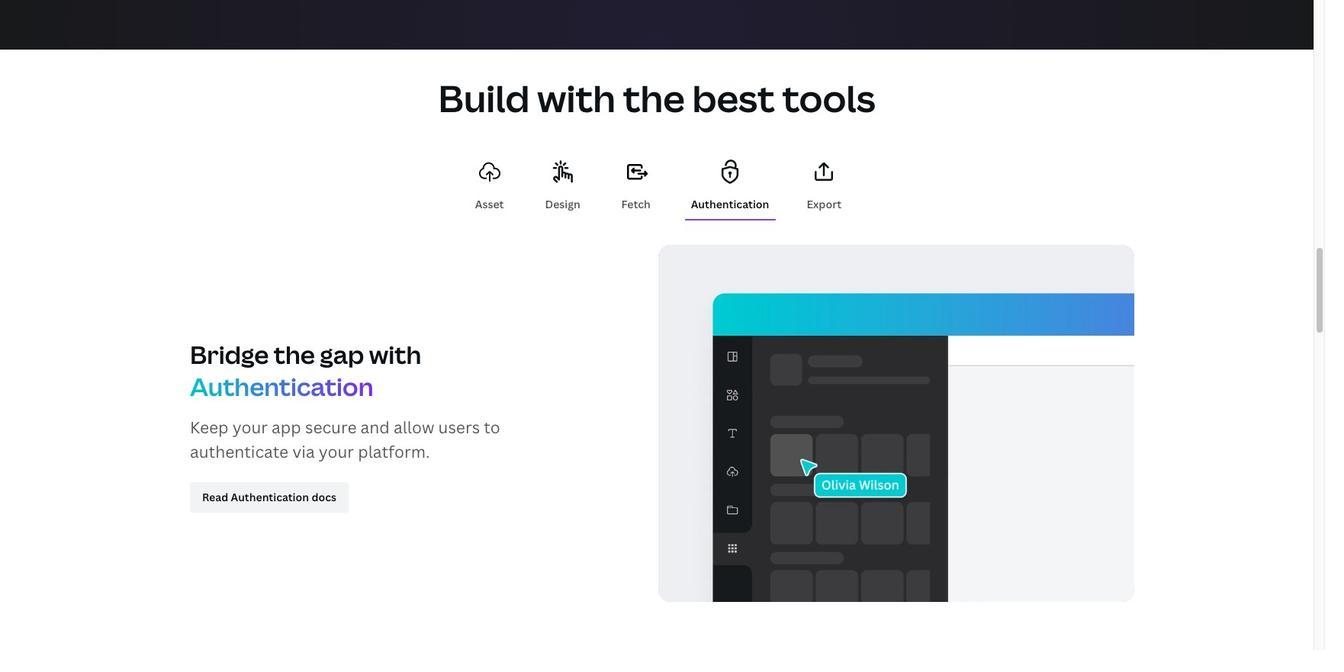 Task type: locate. For each thing, give the bounding box(es) containing it.
authentication
[[691, 197, 770, 212], [190, 370, 374, 403], [231, 490, 309, 505]]

with inside bridge the gap with authentication
[[369, 338, 421, 371]]

keep
[[190, 417, 229, 438]]

asset button
[[465, 148, 514, 219]]

users
[[438, 417, 480, 438]]

1 horizontal spatial with
[[537, 73, 616, 123]]

best
[[693, 73, 775, 123]]

1 vertical spatial authentication
[[190, 370, 374, 403]]

your down secure
[[319, 441, 354, 463]]

1 horizontal spatial the
[[623, 73, 685, 123]]

export button
[[800, 148, 849, 219]]

and
[[361, 417, 390, 438]]

0 vertical spatial with
[[537, 73, 616, 123]]

0 horizontal spatial with
[[369, 338, 421, 371]]

0 horizontal spatial the
[[274, 338, 315, 371]]

design button
[[539, 148, 587, 219]]

1 vertical spatial with
[[369, 338, 421, 371]]

0 horizontal spatial your
[[233, 417, 268, 438]]

gap
[[320, 338, 364, 371]]

your up authenticate on the left bottom
[[233, 417, 268, 438]]

read authentication docs
[[202, 490, 336, 505]]

design
[[545, 197, 581, 212]]

build with the best tools
[[438, 73, 876, 123]]

the
[[623, 73, 685, 123], [274, 338, 315, 371]]

authentication inside button
[[691, 197, 770, 212]]

1 vertical spatial the
[[274, 338, 315, 371]]

with
[[537, 73, 616, 123], [369, 338, 421, 371]]

fetch button
[[612, 148, 661, 219]]

your
[[233, 417, 268, 438], [319, 441, 354, 463]]

1 vertical spatial your
[[319, 441, 354, 463]]

read authentication docs link
[[190, 483, 349, 513]]

platform.
[[358, 441, 430, 463]]

tools
[[783, 73, 876, 123]]

authentication button
[[685, 148, 776, 219]]

0 vertical spatial authentication
[[691, 197, 770, 212]]



Task type: vqa. For each thing, say whether or not it's contained in the screenshot.
second is from the left
no



Task type: describe. For each thing, give the bounding box(es) containing it.
0 vertical spatial the
[[623, 73, 685, 123]]

asset
[[475, 197, 504, 212]]

export
[[807, 197, 842, 212]]

authentication inside bridge the gap with authentication
[[190, 370, 374, 403]]

2 vertical spatial authentication
[[231, 490, 309, 505]]

build
[[438, 73, 530, 123]]

app
[[272, 417, 301, 438]]

0 vertical spatial your
[[233, 417, 268, 438]]

allow
[[394, 417, 435, 438]]

bridge
[[190, 338, 269, 371]]

keep your app secure and allow users to authenticate via your platform.
[[190, 417, 500, 463]]

to
[[484, 417, 500, 438]]

bridge the gap with authentication
[[190, 338, 421, 403]]

the inside bridge the gap with authentication
[[274, 338, 315, 371]]

fetch
[[622, 197, 651, 212]]

docs
[[312, 490, 336, 505]]

via
[[293, 441, 315, 463]]

1 horizontal spatial your
[[319, 441, 354, 463]]

read
[[202, 490, 228, 505]]

authenticate
[[190, 441, 289, 463]]

secure
[[305, 417, 357, 438]]



